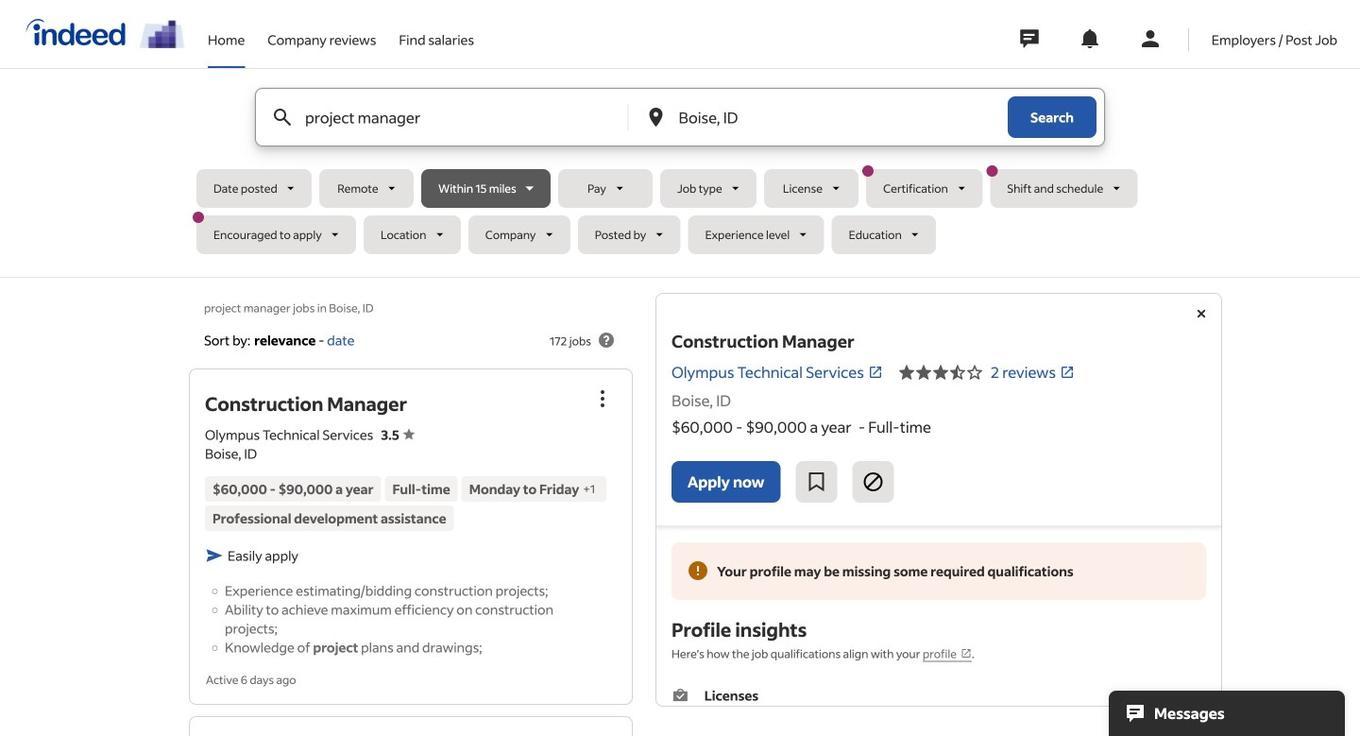 Task type: locate. For each thing, give the bounding box(es) containing it.
save this job image
[[805, 471, 828, 493]]

not interested image
[[862, 471, 885, 493]]

Edit location text field
[[675, 89, 970, 146]]

close job details image
[[1191, 302, 1213, 325]]

olympus technical services (opens in a new tab) image
[[868, 365, 883, 380]]

profile (opens in a new window) image
[[961, 648, 972, 659]]

job actions for construction manager is collapsed image
[[592, 387, 614, 410]]

3.5 out of 5 stars image
[[898, 361, 984, 384]]

at indeed, we're committed to increasing representation of women at all levels of indeed's global workforce to at least 50% by 2030 image
[[140, 20, 185, 48]]

None search field
[[193, 88, 1164, 262]]

account image
[[1139, 27, 1162, 50]]

3.5 out of five stars rating image
[[381, 426, 415, 443]]

notifications unread count 0 image
[[1079, 27, 1102, 50]]

help icon image
[[595, 329, 618, 352]]



Task type: vqa. For each thing, say whether or not it's contained in the screenshot.
PROFILE (OPENS IN A NEW WINDOW) "icon"
yes



Task type: describe. For each thing, give the bounding box(es) containing it.
messages unread count 0 image
[[1018, 20, 1042, 58]]

licenses group
[[672, 685, 1207, 736]]

search: Job title, keywords, or company text field
[[301, 89, 597, 146]]

3.5 out of 5 stars. link to 2 reviews company ratings (opens in a new tab) image
[[1060, 365, 1075, 380]]



